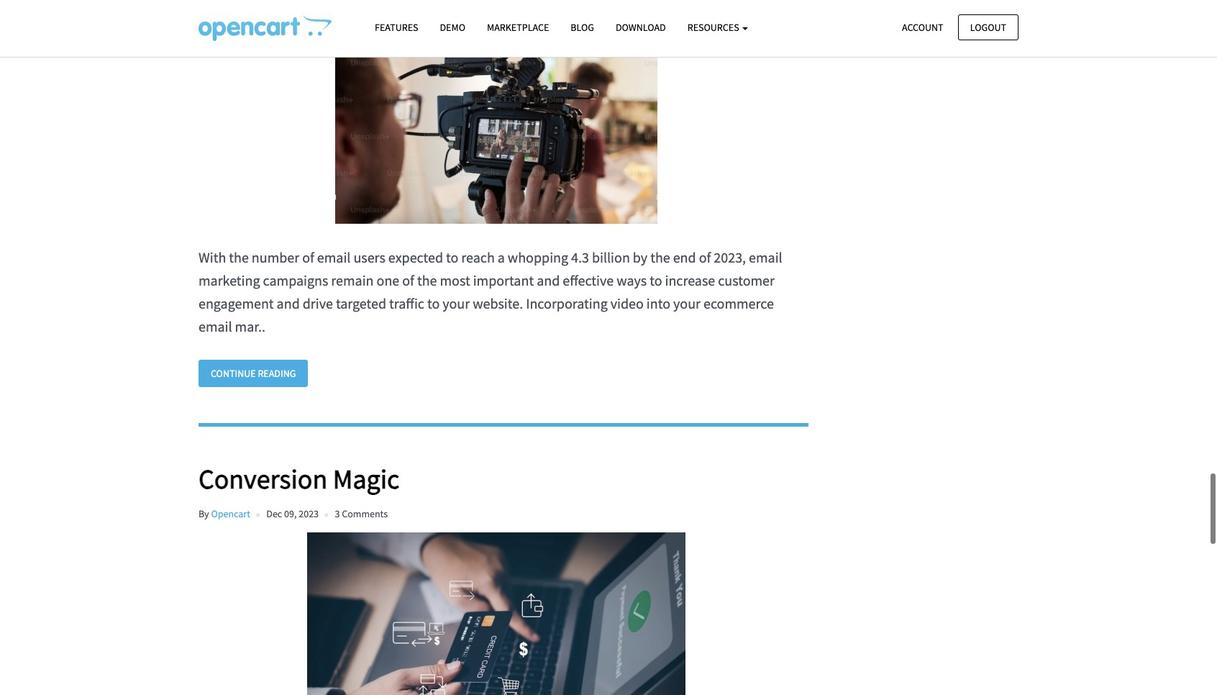 Task type: describe. For each thing, give the bounding box(es) containing it.
demo
[[440, 21, 466, 34]]

2 your from the left
[[674, 294, 701, 312]]

4.3
[[571, 248, 589, 266]]

09,
[[284, 508, 297, 521]]

by
[[199, 508, 209, 521]]

important
[[473, 271, 534, 289]]

blog
[[571, 21, 594, 34]]

0 horizontal spatial email
[[199, 317, 232, 335]]

end
[[673, 248, 696, 266]]

1 horizontal spatial email
[[317, 248, 351, 266]]

logout link
[[958, 14, 1019, 40]]

conversion
[[199, 462, 328, 496]]

0 horizontal spatial the
[[229, 248, 249, 266]]

drive
[[303, 294, 333, 312]]

resources link
[[677, 15, 760, 40]]

ways
[[617, 271, 647, 289]]

0 vertical spatial to
[[446, 248, 459, 266]]

by opencart
[[199, 508, 250, 521]]

a
[[498, 248, 505, 266]]

with
[[199, 248, 226, 266]]

marketing
[[199, 271, 260, 289]]

download
[[616, 21, 666, 34]]

1 your from the left
[[443, 294, 470, 312]]

conversion magic image
[[199, 532, 794, 695]]

continue
[[211, 367, 256, 380]]

dec
[[266, 508, 282, 521]]

effective
[[563, 271, 614, 289]]

comments
[[342, 508, 388, 521]]

1 horizontal spatial the
[[417, 271, 437, 289]]

continue reading
[[211, 367, 296, 380]]

video
[[611, 294, 644, 312]]

2 horizontal spatial the
[[651, 248, 670, 266]]

opencart
[[211, 508, 250, 521]]

0 horizontal spatial to
[[427, 294, 440, 312]]

2023,
[[714, 248, 746, 266]]

logout
[[971, 21, 1007, 33]]

marketplace
[[487, 21, 549, 34]]

website. incorporating
[[473, 294, 608, 312]]

mar..
[[235, 317, 266, 335]]

whopping
[[508, 248, 569, 266]]



Task type: locate. For each thing, give the bounding box(es) containing it.
resources
[[688, 21, 742, 34]]

one
[[377, 271, 400, 289]]

with the number of email users expected to reach a whopping 4.3 billion by the end of 2023, email marketing campaigns remain one of the most important and effective ways to increase customer engagement and drive targeted traffic to your website. incorporating video into your ecommerce email mar..
[[199, 248, 783, 335]]

increase
[[665, 271, 716, 289]]

blog link
[[560, 15, 605, 40]]

most
[[440, 271, 470, 289]]

into
[[647, 294, 671, 312]]

features
[[375, 21, 418, 34]]

of right end
[[699, 248, 711, 266]]

ecommerce
[[704, 294, 774, 312]]

the
[[229, 248, 249, 266], [651, 248, 670, 266], [417, 271, 437, 289]]

of
[[302, 248, 314, 266], [699, 248, 711, 266], [402, 271, 414, 289]]

customer
[[718, 271, 775, 289]]

1 horizontal spatial your
[[674, 294, 701, 312]]

magic
[[333, 462, 400, 496]]

reading
[[258, 367, 296, 380]]

the up 'marketing'
[[229, 248, 249, 266]]

conversion magic
[[199, 462, 400, 496]]

targeted
[[336, 294, 386, 312]]

1 horizontal spatial to
[[446, 248, 459, 266]]

users
[[354, 248, 386, 266]]

0 horizontal spatial your
[[443, 294, 470, 312]]

account link
[[890, 14, 956, 40]]

traffic
[[389, 294, 425, 312]]

1 vertical spatial to
[[650, 271, 662, 289]]

1 horizontal spatial of
[[402, 271, 414, 289]]

demo link
[[429, 15, 476, 40]]

and
[[537, 271, 560, 289], [277, 294, 300, 312]]

conversion magic link
[[199, 462, 809, 496]]

email up customer
[[749, 248, 783, 266]]

opencart - blog image
[[199, 15, 332, 41]]

the down expected
[[417, 271, 437, 289]]

your down most
[[443, 294, 470, 312]]

number
[[252, 248, 299, 266]]

download link
[[605, 15, 677, 40]]

and down campaigns
[[277, 294, 300, 312]]

2 horizontal spatial of
[[699, 248, 711, 266]]

to up most
[[446, 248, 459, 266]]

2023
[[299, 508, 319, 521]]

reach
[[462, 248, 495, 266]]

email down engagement
[[199, 317, 232, 335]]

0 horizontal spatial and
[[277, 294, 300, 312]]

by
[[633, 248, 648, 266]]

engagement
[[199, 294, 274, 312]]

features link
[[364, 15, 429, 40]]

remain
[[331, 271, 374, 289]]

and up website. incorporating
[[537, 271, 560, 289]]

to
[[446, 248, 459, 266], [650, 271, 662, 289], [427, 294, 440, 312]]

continue reading link
[[199, 360, 308, 387]]

billion
[[592, 248, 630, 266]]

2 horizontal spatial to
[[650, 271, 662, 289]]

dec 09, 2023
[[266, 508, 319, 521]]

your down increase
[[674, 294, 701, 312]]

1 horizontal spatial and
[[537, 271, 560, 289]]

the right by
[[651, 248, 670, 266]]

1 vertical spatial and
[[277, 294, 300, 312]]

account
[[902, 21, 944, 33]]

2 horizontal spatial email
[[749, 248, 783, 266]]

marketplace link
[[476, 15, 560, 40]]

your
[[443, 294, 470, 312], [674, 294, 701, 312]]

email
[[317, 248, 351, 266], [749, 248, 783, 266], [199, 317, 232, 335]]

to up into
[[650, 271, 662, 289]]

email up remain
[[317, 248, 351, 266]]

3
[[335, 508, 340, 521]]

2 vertical spatial to
[[427, 294, 440, 312]]

campaigns
[[263, 271, 328, 289]]

to right traffic on the left top
[[427, 294, 440, 312]]

0 vertical spatial and
[[537, 271, 560, 289]]

opencart link
[[211, 508, 250, 521]]

of right one
[[402, 271, 414, 289]]

of up campaigns
[[302, 248, 314, 266]]

3 comments
[[335, 508, 388, 521]]

elevating your email marketing with video: best practices for e-commerce image
[[199, 0, 794, 225]]

0 horizontal spatial of
[[302, 248, 314, 266]]

expected
[[389, 248, 443, 266]]



Task type: vqa. For each thing, say whether or not it's contained in the screenshot.
leftmost the the
yes



